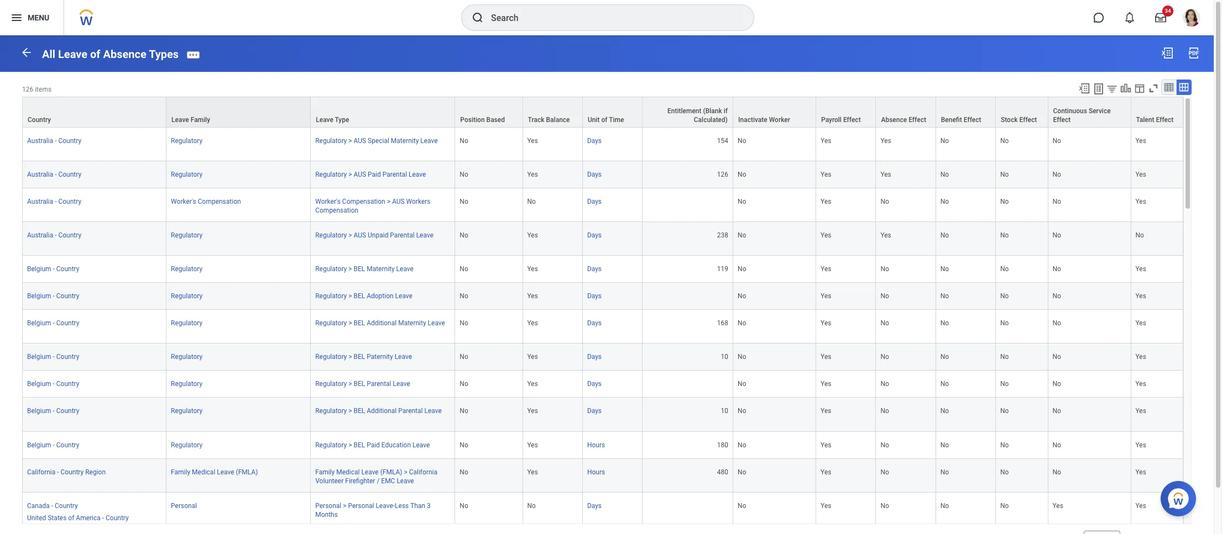 Task type: locate. For each thing, give the bounding box(es) containing it.
america
[[76, 515, 101, 523]]

effect for absence effect
[[909, 116, 926, 124]]

1 australia - country link from the top
[[27, 135, 81, 145]]

3 regulatory link from the top
[[171, 230, 203, 240]]

1 cell from the top
[[643, 189, 733, 222]]

aus left special
[[354, 137, 366, 145]]

regulatory > bel maternity leave
[[315, 266, 414, 273]]

belgium - country for regulatory > bel paternity leave
[[27, 354, 79, 361]]

1 10 from the top
[[721, 354, 728, 361]]

family medical leave (fmla) > california volunteer firefighter / emc leave
[[315, 469, 437, 485]]

paid left education
[[367, 442, 380, 449]]

australia for worker's compensation > aus workers compensation
[[27, 198, 53, 206]]

personal link
[[171, 500, 197, 510]]

11 row from the top
[[22, 398, 1184, 432]]

2 worker's from the left
[[315, 198, 341, 206]]

8 regulatory link from the top
[[171, 379, 203, 389]]

export to excel image
[[1079, 82, 1091, 94]]

emc
[[381, 478, 395, 485]]

> down regulatory > bel parental leave
[[349, 408, 352, 416]]

8 days from the top
[[587, 354, 602, 361]]

4 belgium - country link from the top
[[27, 351, 79, 361]]

3 effect from the left
[[964, 116, 982, 124]]

maternity inside regulatory > aus special maternity leave link
[[391, 137, 419, 145]]

2 effect from the left
[[909, 116, 926, 124]]

7 regulatory link from the top
[[171, 351, 203, 361]]

6 days link from the top
[[587, 291, 602, 300]]

10 for regulatory > bel paternity leave
[[721, 354, 728, 361]]

country for regulatory > aus paid parental leave
[[58, 171, 81, 179]]

bel up the family medical leave (fmla) > california volunteer firefighter / emc leave link
[[354, 442, 365, 449]]

click to view/edit grid preferences image
[[1134, 82, 1146, 94]]

0 horizontal spatial 126
[[22, 86, 33, 93]]

days link for regulatory > bel paternity leave
[[587, 351, 602, 361]]

effect left benefit
[[909, 116, 926, 124]]

additional down regulatory > bel parental leave
[[367, 408, 397, 416]]

inactivate worker
[[738, 116, 790, 124]]

Search Workday  search field
[[491, 6, 731, 30]]

cell for personal > personal leave-less than 3 months
[[643, 493, 733, 530]]

1 worker's from the left
[[171, 198, 196, 206]]

9 days from the top
[[587, 381, 602, 389]]

3 australia - country from the top
[[27, 198, 81, 206]]

1 horizontal spatial of
[[90, 47, 100, 61]]

unit of time
[[588, 116, 624, 124]]

- for regulatory > bel parental leave
[[53, 381, 55, 389]]

> down regulatory > bel paternity leave
[[349, 381, 352, 389]]

days link for regulatory > aus unpaid parental leave
[[587, 230, 602, 240]]

1 australia from the top
[[27, 137, 53, 145]]

> inside regulatory > aus special maternity leave link
[[349, 137, 352, 145]]

2 days link from the top
[[587, 169, 602, 179]]

0 horizontal spatial california
[[27, 469, 55, 477]]

4 cell from the top
[[643, 493, 733, 530]]

regulatory > bel paternity leave
[[315, 354, 412, 361]]

bel for regulatory > bel maternity leave
[[354, 266, 365, 273]]

4 australia - country from the top
[[27, 232, 81, 240]]

bel down regulatory > bel parental leave
[[354, 408, 365, 416]]

country for regulatory > bel additional parental leave
[[56, 408, 79, 416]]

toolbar inside "all leave of absence types" main content
[[1074, 79, 1192, 97]]

-
[[55, 137, 57, 145], [55, 171, 57, 179], [55, 198, 57, 206], [55, 232, 57, 240], [53, 266, 55, 273], [53, 293, 55, 300], [53, 320, 55, 328], [53, 354, 55, 361], [53, 381, 55, 389], [53, 408, 55, 416], [53, 442, 55, 449], [57, 469, 59, 477], [51, 503, 53, 510], [102, 515, 104, 523]]

days
[[587, 137, 602, 145], [587, 171, 602, 179], [587, 198, 602, 206], [587, 232, 602, 240], [587, 266, 602, 273], [587, 293, 602, 300], [587, 320, 602, 328], [587, 354, 602, 361], [587, 381, 602, 389], [587, 408, 602, 416], [587, 503, 602, 510]]

effect right stock in the top of the page
[[1020, 116, 1037, 124]]

worker's inside worker's compensation > aus workers compensation
[[315, 198, 341, 206]]

> inside regulatory > aus unpaid parental leave link
[[349, 232, 352, 240]]

> for regulatory > bel paid education leave
[[349, 442, 352, 449]]

2 cell from the top
[[643, 283, 733, 310]]

days for regulatory > aus unpaid parental leave
[[587, 232, 602, 240]]

export to excel image
[[1161, 46, 1174, 60]]

1 vertical spatial 10
[[721, 408, 728, 416]]

regulatory
[[171, 137, 203, 145], [315, 137, 347, 145], [171, 171, 203, 179], [315, 171, 347, 179], [171, 232, 203, 240], [315, 232, 347, 240], [171, 266, 203, 273], [315, 266, 347, 273], [171, 293, 203, 300], [315, 293, 347, 300], [171, 320, 203, 328], [315, 320, 347, 328], [171, 354, 203, 361], [315, 354, 347, 361], [171, 381, 203, 389], [315, 381, 347, 389], [171, 408, 203, 416], [315, 408, 347, 416], [171, 442, 203, 449], [315, 442, 347, 449]]

6 regulatory link from the top
[[171, 318, 203, 328]]

leave type button
[[311, 97, 455, 127]]

days link
[[587, 135, 602, 145], [587, 169, 602, 179], [587, 196, 602, 206], [587, 230, 602, 240], [587, 263, 602, 273], [587, 291, 602, 300], [587, 318, 602, 328], [587, 351, 602, 361], [587, 379, 602, 389], [587, 406, 602, 416], [587, 500, 602, 510]]

days for regulatory > bel adoption leave
[[587, 293, 602, 300]]

california up canada
[[27, 469, 55, 477]]

126 down 154
[[717, 171, 728, 179]]

talent effect button
[[1131, 97, 1183, 127]]

3 personal from the left
[[348, 503, 374, 510]]

items selected list
[[27, 500, 146, 523]]

justify image
[[10, 11, 23, 24]]

row containing entitlement (blank if calculated)
[[22, 97, 1184, 128]]

california - country region
[[27, 469, 106, 477]]

parental right unpaid
[[390, 232, 415, 240]]

personal for personal > personal leave-less than 3 months
[[315, 503, 341, 510]]

bel down regulatory > bel paternity leave
[[354, 381, 365, 389]]

1 horizontal spatial medical
[[336, 469, 360, 477]]

>
[[349, 137, 352, 145], [349, 171, 352, 179], [387, 198, 390, 206], [349, 232, 352, 240], [349, 266, 352, 273], [349, 293, 352, 300], [349, 320, 352, 328], [349, 354, 352, 361], [349, 381, 352, 389], [349, 408, 352, 416], [349, 442, 352, 449], [404, 469, 407, 477], [343, 503, 346, 510]]

1 row from the top
[[22, 97, 1184, 128]]

effect right payroll
[[843, 116, 861, 124]]

effect right benefit
[[964, 116, 982, 124]]

6 belgium from the top
[[27, 408, 51, 416]]

bel for regulatory > bel parental leave
[[354, 381, 365, 389]]

4 australia from the top
[[27, 232, 53, 240]]

> inside regulatory > bel paid education leave link
[[349, 442, 352, 449]]

aus left unpaid
[[354, 232, 366, 240]]

country for regulatory > bel parental leave
[[56, 381, 79, 389]]

of right unit
[[601, 116, 608, 124]]

bel down regulatory > bel adoption leave
[[354, 320, 365, 328]]

aus up worker's compensation > aus workers compensation link
[[354, 171, 366, 179]]

maternity for additional
[[398, 320, 426, 328]]

0 horizontal spatial of
[[68, 515, 74, 523]]

4 days from the top
[[587, 232, 602, 240]]

previous page image
[[20, 46, 33, 59]]

11 days link from the top
[[587, 500, 602, 510]]

personal
[[171, 503, 197, 510], [315, 503, 341, 510], [348, 503, 374, 510]]

> down regulatory > bel adoption leave
[[349, 320, 352, 328]]

> for regulatory > aus special maternity leave
[[349, 137, 352, 145]]

united states of america - country
[[27, 515, 129, 523]]

9 regulatory link from the top
[[171, 406, 203, 416]]

- for regulatory > bel maternity leave
[[53, 266, 55, 273]]

australia - country link for regulatory > aus unpaid parental leave
[[27, 230, 81, 240]]

3 australia - country link from the top
[[27, 196, 81, 206]]

> for personal > personal leave-less than 3 months
[[343, 503, 346, 510]]

1 horizontal spatial 126
[[717, 171, 728, 179]]

select to filter grid data image
[[1106, 83, 1118, 94]]

5 regulatory link from the top
[[171, 291, 203, 300]]

0 horizontal spatial (fmla)
[[236, 469, 258, 477]]

- for regulatory > bel paternity leave
[[53, 354, 55, 361]]

> inside 'personal > personal leave-less than 3 months'
[[343, 503, 346, 510]]

country for regulatory > bel adoption leave
[[56, 293, 79, 300]]

regulatory > bel adoption leave
[[315, 293, 413, 300]]

parental for additional
[[398, 408, 423, 416]]

2 vertical spatial of
[[68, 515, 74, 523]]

medical for family medical leave (fmla) > california volunteer firefighter / emc leave
[[336, 469, 360, 477]]

6 bel from the top
[[354, 408, 365, 416]]

belgium - country link
[[27, 263, 79, 273], [27, 291, 79, 300], [27, 318, 79, 328], [27, 351, 79, 361], [27, 379, 79, 389], [27, 406, 79, 416], [27, 439, 79, 449]]

2 australia - country link from the top
[[27, 169, 81, 179]]

belgium - country for regulatory > bel additional maternity leave
[[27, 320, 79, 328]]

paid up worker's compensation > aus workers compensation link
[[368, 171, 381, 179]]

effect for payroll effect
[[843, 116, 861, 124]]

aus
[[354, 137, 366, 145], [354, 171, 366, 179], [392, 198, 405, 206], [354, 232, 366, 240]]

talent
[[1136, 116, 1155, 124]]

1 vertical spatial maternity
[[367, 266, 395, 273]]

yes
[[527, 137, 538, 145], [821, 137, 832, 145], [881, 137, 891, 145], [1136, 137, 1146, 145], [527, 171, 538, 179], [821, 171, 832, 179], [881, 171, 891, 179], [1136, 171, 1146, 179], [821, 198, 832, 206], [1136, 198, 1146, 206], [527, 232, 538, 240], [821, 232, 832, 240], [881, 232, 891, 240], [527, 266, 538, 273], [821, 266, 832, 273], [1136, 266, 1146, 273], [527, 293, 538, 300], [821, 293, 832, 300], [1136, 293, 1146, 300], [527, 320, 538, 328], [821, 320, 832, 328], [1136, 320, 1146, 328], [527, 354, 538, 361], [821, 354, 832, 361], [1136, 354, 1146, 361], [527, 381, 538, 389], [821, 381, 832, 389], [1136, 381, 1146, 389], [527, 408, 538, 416], [821, 408, 832, 416], [1136, 408, 1146, 416], [527, 442, 538, 449], [821, 442, 832, 449], [1136, 442, 1146, 449], [527, 469, 538, 477], [821, 469, 832, 477], [1136, 469, 1146, 477], [821, 503, 832, 510], [1053, 503, 1064, 510], [1136, 503, 1146, 510]]

effect down continuous
[[1053, 116, 1071, 124]]

1 vertical spatial paid
[[367, 442, 380, 449]]

of inside items selected list
[[68, 515, 74, 523]]

4 belgium - country from the top
[[27, 354, 79, 361]]

all
[[42, 47, 55, 61]]

2 hours link from the top
[[587, 467, 605, 477]]

maternity
[[391, 137, 419, 145], [367, 266, 395, 273], [398, 320, 426, 328]]

bel left paternity
[[354, 354, 365, 361]]

regulatory link for regulatory > bel paid education leave
[[171, 439, 203, 449]]

effect
[[843, 116, 861, 124], [909, 116, 926, 124], [964, 116, 982, 124], [1020, 116, 1037, 124], [1053, 116, 1071, 124], [1156, 116, 1174, 124]]

1 vertical spatial absence
[[881, 116, 907, 124]]

export to worksheets image
[[1092, 82, 1106, 96]]

belgium for regulatory > bel paternity leave
[[27, 354, 51, 361]]

1 bel from the top
[[354, 266, 365, 273]]

8 days link from the top
[[587, 351, 602, 361]]

10 down 168
[[721, 354, 728, 361]]

unit of time button
[[583, 97, 642, 127]]

> inside regulatory > bel parental leave link
[[349, 381, 352, 389]]

parental for unpaid
[[390, 232, 415, 240]]

1 effect from the left
[[843, 116, 861, 124]]

1 days from the top
[[587, 137, 602, 145]]

bel up regulatory > bel adoption leave link
[[354, 266, 365, 273]]

> inside regulatory > bel additional parental leave link
[[349, 408, 352, 416]]

3 australia from the top
[[27, 198, 53, 206]]

3 cell from the top
[[643, 371, 733, 398]]

australia for regulatory > aus paid parental leave
[[27, 171, 53, 179]]

2 belgium - country from the top
[[27, 293, 79, 300]]

5 row from the top
[[22, 222, 1184, 256]]

effect for talent effect
[[1156, 116, 1174, 124]]

1 belgium - country from the top
[[27, 266, 79, 273]]

of for united states of america - country
[[68, 515, 74, 523]]

bel for regulatory > bel paid education leave
[[354, 442, 365, 449]]

effect inside popup button
[[909, 116, 926, 124]]

6 effect from the left
[[1156, 116, 1174, 124]]

table image
[[1164, 82, 1175, 93]]

cell
[[643, 189, 733, 222], [643, 283, 733, 310], [643, 371, 733, 398], [643, 493, 733, 530]]

california up than
[[409, 469, 437, 477]]

14 row from the top
[[22, 493, 1184, 530]]

worker's
[[171, 198, 196, 206], [315, 198, 341, 206]]

> for regulatory > bel parental leave
[[349, 381, 352, 389]]

parental
[[383, 171, 407, 179], [390, 232, 415, 240], [367, 381, 391, 389], [398, 408, 423, 416]]

country button
[[23, 97, 166, 127]]

2 hours from the top
[[587, 469, 605, 477]]

1 belgium - country link from the top
[[27, 263, 79, 273]]

toolbar
[[1074, 79, 1192, 97]]

> down education
[[404, 469, 407, 477]]

aus for unpaid
[[354, 232, 366, 240]]

6 days from the top
[[587, 293, 602, 300]]

additional for maternity
[[367, 320, 397, 328]]

0 vertical spatial paid
[[368, 171, 381, 179]]

1 vertical spatial hours link
[[587, 467, 605, 477]]

fullscreen image
[[1148, 82, 1160, 94]]

belgium for regulatory > bel parental leave
[[27, 381, 51, 389]]

country for family medical leave (fmla) > california volunteer firefighter / emc leave
[[61, 469, 84, 477]]

less
[[395, 503, 409, 510]]

all leave of absence types link
[[42, 47, 179, 61]]

2 days from the top
[[587, 171, 602, 179]]

3 days link from the top
[[587, 196, 602, 206]]

parental up education
[[398, 408, 423, 416]]

service
[[1089, 107, 1111, 115]]

bel for regulatory > bel additional parental leave
[[354, 408, 365, 416]]

of right states at the left of page
[[68, 515, 74, 523]]

australia - country link for regulatory > aus paid parental leave
[[27, 169, 81, 179]]

belgium - country link for regulatory > bel additional maternity leave
[[27, 318, 79, 328]]

leave family button
[[167, 97, 310, 127]]

126 inside row
[[717, 171, 728, 179]]

> inside regulatory > bel additional maternity leave link
[[349, 320, 352, 328]]

family medical leave (fmla)
[[171, 469, 258, 477]]

regulatory link for regulatory > aus paid parental leave
[[171, 169, 203, 179]]

medical up "firefighter"
[[336, 469, 360, 477]]

of right the all
[[90, 47, 100, 61]]

10
[[721, 354, 728, 361], [721, 408, 728, 416]]

> up regulatory > bel adoption leave link
[[349, 266, 352, 273]]

hours for 180
[[587, 442, 605, 449]]

10 days link from the top
[[587, 406, 602, 416]]

7 belgium from the top
[[27, 442, 51, 449]]

> up regulatory > bel parental leave link
[[349, 354, 352, 361]]

australia - country for regulatory > aus paid parental leave
[[27, 171, 81, 179]]

continuous service effect
[[1053, 107, 1111, 124]]

2 belgium from the top
[[27, 293, 51, 300]]

1 horizontal spatial california
[[409, 469, 437, 477]]

aus left the workers on the top
[[392, 198, 405, 206]]

4 belgium from the top
[[27, 354, 51, 361]]

payroll effect button
[[816, 97, 876, 127]]

country for regulatory > bel paternity leave
[[56, 354, 79, 361]]

1 personal from the left
[[171, 503, 197, 510]]

australia - country for worker's compensation > aus workers compensation
[[27, 198, 81, 206]]

worker's compensation link
[[171, 196, 241, 206]]

no
[[460, 137, 468, 145], [738, 137, 746, 145], [941, 137, 949, 145], [1001, 137, 1009, 145], [1053, 137, 1061, 145], [460, 171, 468, 179], [738, 171, 746, 179], [941, 171, 949, 179], [1001, 171, 1009, 179], [1053, 171, 1061, 179], [460, 198, 468, 206], [527, 198, 536, 206], [738, 198, 746, 206], [881, 198, 889, 206], [941, 198, 949, 206], [1001, 198, 1009, 206], [1053, 198, 1061, 206], [460, 232, 468, 240], [738, 232, 746, 240], [941, 232, 949, 240], [1001, 232, 1009, 240], [1053, 232, 1061, 240], [1136, 232, 1144, 240], [460, 266, 468, 273], [738, 266, 746, 273], [881, 266, 889, 273], [941, 266, 949, 273], [1001, 266, 1009, 273], [1053, 266, 1061, 273], [460, 293, 468, 300], [738, 293, 746, 300], [881, 293, 889, 300], [941, 293, 949, 300], [1001, 293, 1009, 300], [1053, 293, 1061, 300], [460, 320, 468, 328], [738, 320, 746, 328], [881, 320, 889, 328], [941, 320, 949, 328], [1001, 320, 1009, 328], [1053, 320, 1061, 328], [460, 354, 468, 361], [738, 354, 746, 361], [881, 354, 889, 361], [941, 354, 949, 361], [1001, 354, 1009, 361], [1053, 354, 1061, 361], [460, 381, 468, 389], [738, 381, 746, 389], [881, 381, 889, 389], [941, 381, 949, 389], [1001, 381, 1009, 389], [1053, 381, 1061, 389], [460, 408, 468, 416], [738, 408, 746, 416], [881, 408, 889, 416], [941, 408, 949, 416], [1001, 408, 1009, 416], [1053, 408, 1061, 416], [460, 442, 468, 449], [738, 442, 746, 449], [881, 442, 889, 449], [941, 442, 949, 449], [1001, 442, 1009, 449], [1053, 442, 1061, 449], [460, 469, 468, 477], [738, 469, 746, 477], [881, 469, 889, 477], [941, 469, 949, 477], [1001, 469, 1009, 477], [1053, 469, 1061, 477], [460, 503, 468, 510], [527, 503, 536, 510], [738, 503, 746, 510], [881, 503, 889, 510], [941, 503, 949, 510], [1001, 503, 1009, 510]]

belgium for regulatory > bel adoption leave
[[27, 293, 51, 300]]

hours link
[[587, 439, 605, 449], [587, 467, 605, 477]]

1 vertical spatial hours
[[587, 469, 605, 477]]

additional down adoption
[[367, 320, 397, 328]]

2 vertical spatial maternity
[[398, 320, 426, 328]]

0 horizontal spatial personal
[[171, 503, 197, 510]]

(blank
[[703, 107, 722, 115]]

family
[[191, 116, 210, 124], [171, 469, 190, 477], [315, 469, 335, 477]]

0 vertical spatial hours link
[[587, 439, 605, 449]]

hours
[[587, 442, 605, 449], [587, 469, 605, 477]]

cell for regulatory > bel adoption leave
[[643, 283, 733, 310]]

0 horizontal spatial medical
[[192, 469, 215, 477]]

126 left items
[[22, 86, 33, 93]]

0 vertical spatial of
[[90, 47, 100, 61]]

2 (fmla) from the left
[[380, 469, 402, 477]]

absence left types
[[103, 47, 146, 61]]

inbox large image
[[1155, 12, 1166, 23]]

126 for 126
[[717, 171, 728, 179]]

6 belgium - country from the top
[[27, 408, 79, 416]]

regulatory > aus special maternity leave link
[[315, 135, 438, 145]]

7 days from the top
[[587, 320, 602, 328]]

2 belgium - country link from the top
[[27, 291, 79, 300]]

belgium - country link for regulatory > bel adoption leave
[[27, 291, 79, 300]]

country inside popup button
[[28, 116, 51, 124]]

3 bel from the top
[[354, 320, 365, 328]]

days for regulatory > bel paternity leave
[[587, 354, 602, 361]]

australia - country link
[[27, 135, 81, 145], [27, 169, 81, 179], [27, 196, 81, 206], [27, 230, 81, 240]]

personal down family medical leave (fmla)
[[171, 503, 197, 510]]

profile logan mcneil image
[[1183, 9, 1201, 29]]

1 horizontal spatial absence
[[881, 116, 907, 124]]

days link for regulatory > aus special maternity leave
[[587, 135, 602, 145]]

(fmla)
[[236, 469, 258, 477], [380, 469, 402, 477]]

days for regulatory > bel parental leave
[[587, 381, 602, 389]]

10 days from the top
[[587, 408, 602, 416]]

absence right payroll effect popup button
[[881, 116, 907, 124]]

medical up personal 'link'
[[192, 469, 215, 477]]

- inside california - country region link
[[57, 469, 59, 477]]

payroll effect
[[821, 116, 861, 124]]

5 days link from the top
[[587, 263, 602, 273]]

0 vertical spatial hours
[[587, 442, 605, 449]]

5 days from the top
[[587, 266, 602, 273]]

states
[[48, 515, 67, 523]]

11 days from the top
[[587, 503, 602, 510]]

(fmla) inside family medical leave (fmla) > california volunteer firefighter / emc leave
[[380, 469, 402, 477]]

4 days link from the top
[[587, 230, 602, 240]]

> inside regulatory > bel adoption leave link
[[349, 293, 352, 300]]

country for regulatory > aus special maternity leave
[[58, 137, 81, 145]]

personal > personal leave-less than 3 months link
[[315, 500, 431, 519]]

1 days link from the top
[[587, 135, 602, 145]]

(fmla) for family medical leave (fmla)
[[236, 469, 258, 477]]

119
[[717, 266, 728, 273]]

2 horizontal spatial of
[[601, 116, 608, 124]]

belgium - country link for regulatory > bel maternity leave
[[27, 263, 79, 273]]

2 regulatory link from the top
[[171, 169, 203, 179]]

effect right the talent
[[1156, 116, 1174, 124]]

> up "firefighter"
[[349, 442, 352, 449]]

personal > personal leave-less than 3 months
[[315, 503, 431, 519]]

personal up "months"
[[315, 503, 341, 510]]

5 bel from the top
[[354, 381, 365, 389]]

10 regulatory link from the top
[[171, 439, 203, 449]]

0 vertical spatial additional
[[367, 320, 397, 328]]

6 belgium - country link from the top
[[27, 406, 79, 416]]

7 days link from the top
[[587, 318, 602, 328]]

> for regulatory > bel maternity leave
[[349, 266, 352, 273]]

> left adoption
[[349, 293, 352, 300]]

regulatory > bel additional maternity leave
[[315, 320, 445, 328]]

2 horizontal spatial personal
[[348, 503, 374, 510]]

> left the workers on the top
[[387, 198, 390, 206]]

9 days link from the top
[[587, 379, 602, 389]]

1 vertical spatial 126
[[717, 171, 728, 179]]

0 vertical spatial absence
[[103, 47, 146, 61]]

- for regulatory > bel adoption leave
[[53, 293, 55, 300]]

2 10 from the top
[[721, 408, 728, 416]]

1 horizontal spatial worker's
[[315, 198, 341, 206]]

belgium - country link for regulatory > bel paternity leave
[[27, 351, 79, 361]]

1 hours link from the top
[[587, 439, 605, 449]]

1 (fmla) from the left
[[236, 469, 258, 477]]

1 medical from the left
[[192, 469, 215, 477]]

3 belgium - country link from the top
[[27, 318, 79, 328]]

10 row from the top
[[22, 371, 1184, 398]]

4 regulatory link from the top
[[171, 263, 203, 273]]

family inside family medical leave (fmla) > california volunteer firefighter / emc leave
[[315, 469, 335, 477]]

> inside regulatory > bel maternity leave link
[[349, 266, 352, 273]]

5 effect from the left
[[1053, 116, 1071, 124]]

1 horizontal spatial personal
[[315, 503, 341, 510]]

california
[[27, 469, 55, 477], [409, 469, 437, 477]]

country for regulatory > bel additional maternity leave
[[56, 320, 79, 328]]

> for regulatory > bel additional maternity leave
[[349, 320, 352, 328]]

1 horizontal spatial (fmla)
[[380, 469, 402, 477]]

> up worker's compensation > aus workers compensation link
[[349, 171, 352, 179]]

canada - country link
[[27, 500, 78, 510]]

(fmla) for family medical leave (fmla) > california volunteer firefighter / emc leave
[[380, 469, 402, 477]]

worker's compensation > aus workers compensation
[[315, 198, 431, 215]]

0 vertical spatial maternity
[[391, 137, 419, 145]]

10 up 180
[[721, 408, 728, 416]]

search image
[[471, 11, 485, 24]]

based
[[486, 116, 505, 124]]

row
[[22, 97, 1184, 128], [22, 128, 1184, 161], [22, 161, 1184, 189], [22, 189, 1184, 222], [22, 222, 1184, 256], [22, 256, 1184, 283], [22, 283, 1184, 310], [22, 310, 1184, 344], [22, 344, 1184, 371], [22, 371, 1184, 398], [22, 398, 1184, 432], [22, 432, 1184, 459], [22, 459, 1184, 493], [22, 493, 1184, 530]]

country for regulatory > aus unpaid parental leave
[[58, 232, 81, 240]]

maternity inside regulatory > bel additional maternity leave link
[[398, 320, 426, 328]]

1 california from the left
[[27, 469, 55, 477]]

126 for 126 items
[[22, 86, 33, 93]]

row containing canada - country
[[22, 493, 1184, 530]]

additional
[[367, 320, 397, 328], [367, 408, 397, 416]]

australia - country link for worker's compensation > aus workers compensation
[[27, 196, 81, 206]]

> inside family medical leave (fmla) > california volunteer firefighter / emc leave
[[404, 469, 407, 477]]

balance
[[546, 116, 570, 124]]

3 belgium from the top
[[27, 320, 51, 328]]

compensation for worker's compensation
[[198, 198, 241, 206]]

0 horizontal spatial absence
[[103, 47, 146, 61]]

4 bel from the top
[[354, 354, 365, 361]]

5 belgium - country from the top
[[27, 381, 79, 389]]

2 personal from the left
[[315, 503, 341, 510]]

126 items
[[22, 86, 51, 93]]

2 additional from the top
[[367, 408, 397, 416]]

position based button
[[455, 97, 522, 127]]

regulatory link for regulatory > bel paternity leave
[[171, 351, 203, 361]]

family inside popup button
[[191, 116, 210, 124]]

> inside 'regulatory > aus paid parental leave' link
[[349, 171, 352, 179]]

1 vertical spatial additional
[[367, 408, 397, 416]]

34
[[1165, 8, 1171, 14]]

> for regulatory > bel paternity leave
[[349, 354, 352, 361]]

0 horizontal spatial worker's
[[171, 198, 196, 206]]

> down type
[[349, 137, 352, 145]]

california inside family medical leave (fmla) > california volunteer firefighter / emc leave
[[409, 469, 437, 477]]

1 australia - country from the top
[[27, 137, 81, 145]]

3 row from the top
[[22, 161, 1184, 189]]

of
[[90, 47, 100, 61], [601, 116, 608, 124], [68, 515, 74, 523]]

absence effect button
[[876, 97, 936, 127]]

position
[[460, 116, 485, 124]]

bel left adoption
[[354, 293, 365, 300]]

1 belgium from the top
[[27, 266, 51, 273]]

cell for worker's compensation > aus workers compensation
[[643, 189, 733, 222]]

parental up the workers on the top
[[383, 171, 407, 179]]

13 row from the top
[[22, 459, 1184, 493]]

> inside worker's compensation > aus workers compensation
[[387, 198, 390, 206]]

belgium for regulatory > bel additional parental leave
[[27, 408, 51, 416]]

1 additional from the top
[[367, 320, 397, 328]]

paternity
[[367, 354, 393, 361]]

personal left leave-
[[348, 503, 374, 510]]

0 vertical spatial 126
[[22, 86, 33, 93]]

5 belgium from the top
[[27, 381, 51, 389]]

> down volunteer
[[343, 503, 346, 510]]

> inside regulatory > bel paternity leave link
[[349, 354, 352, 361]]

7 belgium - country link from the top
[[27, 439, 79, 449]]

0 vertical spatial 10
[[721, 354, 728, 361]]

australia - country
[[27, 137, 81, 145], [27, 171, 81, 179], [27, 198, 81, 206], [27, 232, 81, 240]]

1 vertical spatial of
[[601, 116, 608, 124]]

medical inside family medical leave (fmla) > california volunteer firefighter / emc leave
[[336, 469, 360, 477]]

> left unpaid
[[349, 232, 352, 240]]

family medical leave (fmla) > california volunteer firefighter / emc leave link
[[315, 467, 437, 485]]

leave
[[58, 47, 87, 61], [172, 116, 189, 124], [316, 116, 333, 124], [421, 137, 438, 145], [409, 171, 426, 179], [416, 232, 434, 240], [396, 266, 414, 273], [395, 293, 413, 300], [428, 320, 445, 328], [395, 354, 412, 361], [393, 381, 410, 389], [424, 408, 442, 416], [413, 442, 430, 449], [217, 469, 234, 477], [361, 469, 379, 477], [397, 478, 414, 485]]



Task type: vqa. For each thing, say whether or not it's contained in the screenshot.


Task type: describe. For each thing, give the bounding box(es) containing it.
if
[[724, 107, 728, 115]]

region
[[85, 469, 106, 477]]

track balance button
[[523, 97, 582, 127]]

volunteer
[[315, 478, 344, 485]]

australia - country for regulatory > aus special maternity leave
[[27, 137, 81, 145]]

regulatory link for regulatory > bel additional parental leave
[[171, 406, 203, 416]]

> for regulatory > aus unpaid parental leave
[[349, 232, 352, 240]]

belgium - country link for regulatory > bel parental leave
[[27, 379, 79, 389]]

- inside canada - country link
[[51, 503, 53, 510]]

country for worker's compensation > aus workers compensation
[[58, 198, 81, 206]]

7 row from the top
[[22, 283, 1184, 310]]

34 button
[[1149, 6, 1174, 30]]

australia - country link for regulatory > aus special maternity leave
[[27, 135, 81, 145]]

regulatory > bel parental leave
[[315, 381, 410, 389]]

time
[[609, 116, 624, 124]]

regulatory link for regulatory > aus unpaid parental leave
[[171, 230, 203, 240]]

canada - country
[[27, 503, 78, 510]]

of for all leave of absence types
[[90, 47, 100, 61]]

parental up regulatory > bel additional parental leave link
[[367, 381, 391, 389]]

continuous
[[1053, 107, 1087, 115]]

family for family medical leave (fmla)
[[171, 469, 190, 477]]

special
[[368, 137, 389, 145]]

bel for regulatory > bel adoption leave
[[354, 293, 365, 300]]

family for family medical leave (fmla) > california volunteer firefighter / emc leave
[[315, 469, 335, 477]]

regulatory > aus unpaid parental leave link
[[315, 230, 434, 240]]

10 for regulatory > bel additional parental leave
[[721, 408, 728, 416]]

canada
[[27, 503, 50, 510]]

/
[[377, 478, 380, 485]]

all leave of absence types
[[42, 47, 179, 61]]

benefit
[[941, 116, 962, 124]]

- for regulatory > bel additional maternity leave
[[53, 320, 55, 328]]

family medical leave (fmla) link
[[171, 467, 258, 477]]

regulatory > aus special maternity leave
[[315, 137, 438, 145]]

absence inside absence effect popup button
[[881, 116, 907, 124]]

months
[[315, 512, 338, 519]]

12 row from the top
[[22, 432, 1184, 459]]

menu
[[28, 13, 49, 22]]

united states of america - country link
[[27, 513, 129, 523]]

hours for 480
[[587, 469, 605, 477]]

worker's for worker's compensation
[[171, 198, 196, 206]]

of inside popup button
[[601, 116, 608, 124]]

days link for worker's compensation > aus workers compensation
[[587, 196, 602, 206]]

belgium - country for regulatory > bel parental leave
[[27, 381, 79, 389]]

effect inside continuous service effect
[[1053, 116, 1071, 124]]

regulatory > bel paid education leave
[[315, 442, 430, 449]]

unit
[[588, 116, 600, 124]]

leave-
[[376, 503, 395, 510]]

- for regulatory > aus paid parental leave
[[55, 171, 57, 179]]

items
[[35, 86, 51, 93]]

paid for education
[[367, 442, 380, 449]]

480
[[717, 469, 728, 477]]

notifications large image
[[1124, 12, 1135, 23]]

regulatory > bel maternity leave link
[[315, 263, 414, 273]]

stock effect button
[[996, 97, 1048, 127]]

regulatory > aus unpaid parental leave
[[315, 232, 434, 240]]

inactivate
[[738, 116, 768, 124]]

stock
[[1001, 116, 1018, 124]]

belgium - country for regulatory > bel maternity leave
[[27, 266, 79, 273]]

continuous service effect button
[[1048, 97, 1131, 127]]

stock effect
[[1001, 116, 1037, 124]]

benefit effect button
[[936, 97, 996, 127]]

9 row from the top
[[22, 344, 1184, 371]]

talent effect
[[1136, 116, 1174, 124]]

regulatory > bel additional parental leave link
[[315, 406, 442, 416]]

worker's compensation
[[171, 198, 241, 206]]

position based
[[460, 116, 505, 124]]

regulatory > bel additional maternity leave link
[[315, 318, 445, 328]]

regulatory link for regulatory > aus special maternity leave
[[171, 135, 203, 145]]

pagination element
[[1127, 525, 1192, 535]]

> for regulatory > bel adoption leave
[[349, 293, 352, 300]]

bel for regulatory > bel additional maternity leave
[[354, 320, 365, 328]]

2 row from the top
[[22, 128, 1184, 161]]

regulatory > aus paid parental leave link
[[315, 169, 426, 179]]

regulatory > bel parental leave link
[[315, 379, 410, 389]]

california - country region link
[[27, 467, 106, 477]]

180
[[717, 442, 728, 449]]

bel for regulatory > bel paternity leave
[[354, 354, 365, 361]]

days for regulatory > aus paid parental leave
[[587, 171, 602, 179]]

maternity inside regulatory > bel maternity leave link
[[367, 266, 395, 273]]

worker's for worker's compensation > aus workers compensation
[[315, 198, 341, 206]]

- for regulatory > bel additional parental leave
[[53, 408, 55, 416]]

leave type
[[316, 116, 349, 124]]

6 row from the top
[[22, 256, 1184, 283]]

- for regulatory > aus special maternity leave
[[55, 137, 57, 145]]

australia for regulatory > aus special maternity leave
[[27, 137, 53, 145]]

days link for regulatory > aus paid parental leave
[[587, 169, 602, 179]]

firefighter
[[345, 478, 375, 485]]

regulatory link for regulatory > bel parental leave
[[171, 379, 203, 389]]

> for regulatory > aus paid parental leave
[[349, 171, 352, 179]]

168
[[717, 320, 728, 328]]

expand/collapse chart image
[[1120, 82, 1132, 94]]

8 row from the top
[[22, 310, 1184, 344]]

worker
[[769, 116, 790, 124]]

days for regulatory > aus special maternity leave
[[587, 137, 602, 145]]

united
[[27, 515, 46, 523]]

days for worker's compensation > aus workers compensation
[[587, 198, 602, 206]]

4 row from the top
[[22, 189, 1184, 222]]

belgium - country link for regulatory > bel additional parental leave
[[27, 406, 79, 416]]

effect for stock effect
[[1020, 116, 1037, 124]]

- for regulatory > aus unpaid parental leave
[[55, 232, 57, 240]]

days for regulatory > bel additional maternity leave
[[587, 320, 602, 328]]

track
[[528, 116, 545, 124]]

belgium - country for regulatory > bel additional parental leave
[[27, 408, 79, 416]]

days link for regulatory > bel maternity leave
[[587, 263, 602, 273]]

> for regulatory > bel additional parental leave
[[349, 408, 352, 416]]

hours link for 480
[[587, 467, 605, 477]]

7 belgium - country from the top
[[27, 442, 79, 449]]

additional for parental
[[367, 408, 397, 416]]

unpaid
[[368, 232, 388, 240]]

- inside united states of america - country link
[[102, 515, 104, 523]]

regulatory > bel adoption leave link
[[315, 291, 413, 300]]

regulatory > aus paid parental leave
[[315, 171, 426, 179]]

than
[[410, 503, 425, 510]]

days link for regulatory > bel parental leave
[[587, 379, 602, 389]]

days link for regulatory > bel additional maternity leave
[[587, 318, 602, 328]]

hours link for 180
[[587, 439, 605, 449]]

track balance
[[528, 116, 570, 124]]

belgium - country for regulatory > bel adoption leave
[[27, 293, 79, 300]]

days for regulatory > bel maternity leave
[[587, 266, 602, 273]]

aus inside worker's compensation > aus workers compensation
[[392, 198, 405, 206]]

entitlement
[[668, 107, 702, 115]]

country for regulatory > bel maternity leave
[[56, 266, 79, 273]]

all leave of absence types main content
[[0, 35, 1214, 535]]

regulatory > bel additional parental leave
[[315, 408, 442, 416]]

australia for regulatory > aus unpaid parental leave
[[27, 232, 53, 240]]

view printable version (pdf) image
[[1187, 46, 1201, 60]]

expand table image
[[1179, 82, 1190, 93]]

parental for paid
[[383, 171, 407, 179]]

type
[[335, 116, 349, 124]]

absence effect
[[881, 116, 926, 124]]

payroll
[[821, 116, 842, 124]]

row containing california - country region
[[22, 459, 1184, 493]]

adoption
[[367, 293, 394, 300]]

3
[[427, 503, 431, 510]]

belgium for regulatory > bel maternity leave
[[27, 266, 51, 273]]

compensation for worker's compensation > aus workers compensation
[[342, 198, 385, 206]]

calculated)
[[694, 116, 728, 124]]

paid for parental
[[368, 171, 381, 179]]

maternity for special
[[391, 137, 419, 145]]

days for regulatory > bel additional parental leave
[[587, 408, 602, 416]]

aus for paid
[[354, 171, 366, 179]]

workers
[[406, 198, 431, 206]]

regulatory link for regulatory > bel adoption leave
[[171, 291, 203, 300]]

regulatory > bel paternity leave link
[[315, 351, 412, 361]]

worker's compensation > aus workers compensation link
[[315, 196, 431, 215]]

leave family
[[172, 116, 210, 124]]

personal for personal 'link'
[[171, 503, 197, 510]]

types
[[149, 47, 179, 61]]

154
[[717, 137, 728, 145]]

cell for regulatory > bel parental leave
[[643, 371, 733, 398]]



